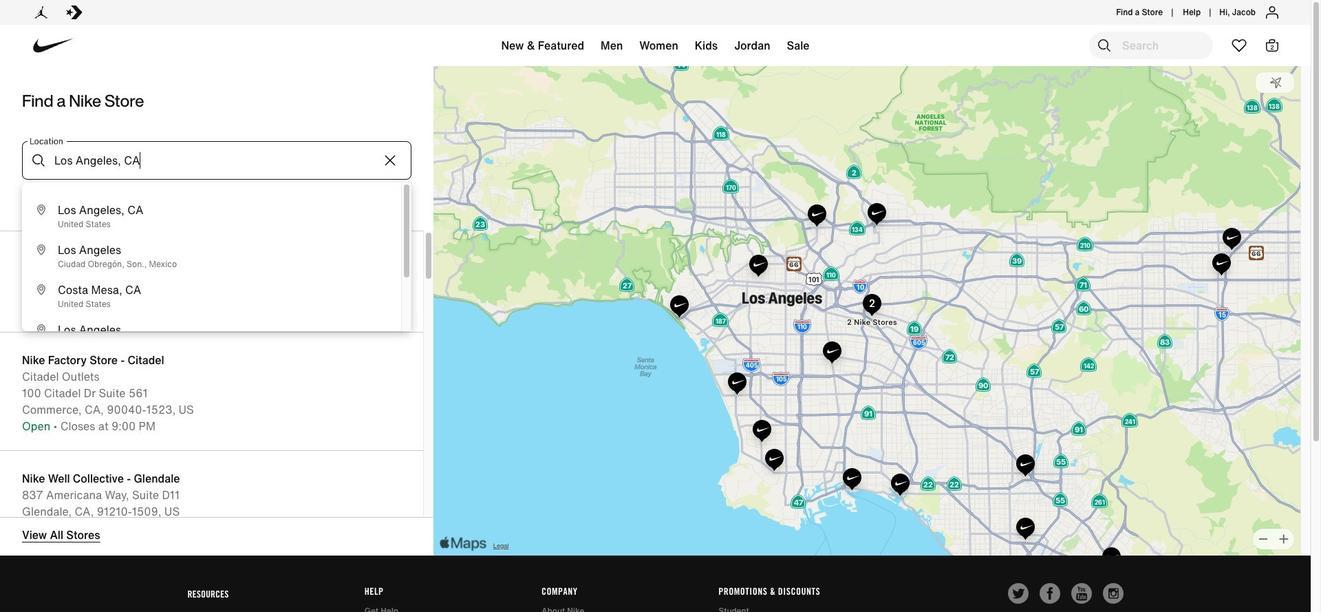 Task type: locate. For each thing, give the bounding box(es) containing it.
Search Products text field
[[1090, 32, 1214, 59]]

twitter image
[[1008, 583, 1029, 604]]

jordan image
[[33, 4, 50, 21]]

menu bar
[[234, 28, 1077, 69]]

youtube image
[[1072, 583, 1092, 604]]

1 pin icon image from the top
[[33, 202, 50, 218]]

pin icon image
[[33, 202, 50, 218], [33, 242, 50, 258], [33, 281, 50, 298], [33, 321, 50, 338]]

4 pin icon image from the top
[[33, 321, 50, 338]]

instagram image
[[1103, 583, 1124, 604]]

list box
[[22, 182, 412, 354]]

None search field
[[47, 141, 412, 180]]

hi, jacob. account & favorites element
[[1220, 6, 1257, 19]]



Task type: vqa. For each thing, say whether or not it's contained in the screenshot.
nike fly unstructured futura cap image
no



Task type: describe. For each thing, give the bounding box(es) containing it.
nike home page image
[[26, 19, 80, 73]]

3 pin icon image from the top
[[33, 281, 50, 298]]

favorites image
[[1232, 37, 1248, 54]]

facebook image
[[1040, 583, 1061, 604]]

open search modal image
[[1097, 37, 1113, 54]]

converse image
[[66, 4, 83, 21]]

2 pin icon image from the top
[[33, 242, 50, 258]]



